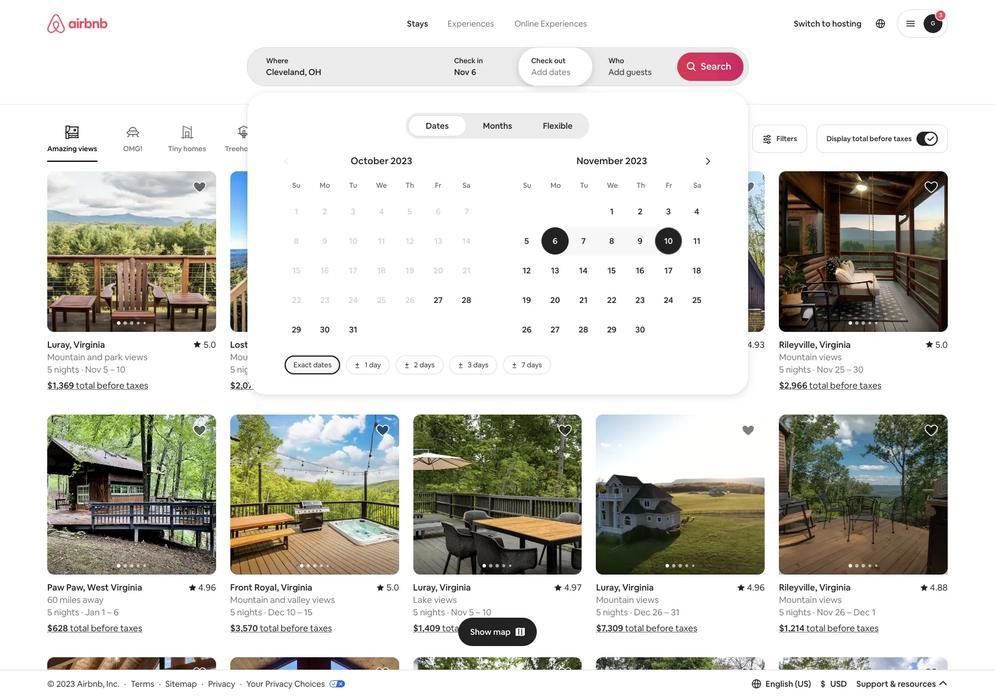 Task type: locate. For each thing, give the bounding box(es) containing it.
add to wishlist: haymarket, virginia image
[[742, 180, 756, 194]]

1 vertical spatial 14 button
[[570, 256, 598, 285]]

3 days from the left
[[527, 360, 542, 370]]

nov inside 'check in nov 6'
[[454, 67, 470, 77]]

5 button
[[396, 197, 424, 226], [513, 227, 541, 255]]

amazing views
[[47, 144, 97, 154]]

1 mo from the left
[[320, 181, 330, 190]]

west for valley
[[271, 339, 293, 350]]

0 horizontal spatial days
[[420, 360, 435, 370]]

4.97
[[564, 582, 582, 593]]

18 button
[[368, 256, 396, 285], [683, 256, 712, 285]]

0 vertical spatial 12 button
[[396, 227, 424, 255]]

before down park
[[97, 380, 124, 391]]

1 vertical spatial 12
[[523, 265, 531, 276]]

check left out on the top
[[532, 56, 553, 66]]

1 8 button from the left
[[282, 227, 311, 255]]

2023 for november
[[626, 155, 648, 167]]

29 for 1st 29 button from the right
[[607, 324, 617, 335]]

total inside luray, virginia mountain and park views 5 nights · nov 5 – 10 $1,369 total before taxes
[[76, 380, 95, 391]]

1
[[295, 206, 298, 217], [610, 206, 614, 217], [365, 360, 368, 370], [102, 607, 105, 618], [873, 607, 876, 618]]

8 button
[[282, 227, 311, 255], [598, 227, 626, 255]]

before right the display
[[870, 134, 893, 144]]

views inside front royal, virginia mountain and valley views 5 nights · dec 10 – 15 $3,570 total before taxes
[[312, 595, 335, 606]]

privacy right your
[[266, 679, 293, 689]]

24 for second 24 button from the left
[[664, 295, 674, 306]]

1 vertical spatial 5.0 out of 5 average rating image
[[377, 582, 399, 593]]

8 for first 8 button from the left
[[294, 236, 299, 246]]

1 horizontal spatial 2023
[[391, 155, 413, 167]]

1 24 from the left
[[349, 295, 358, 306]]

nov inside rileyville, virginia mountain views 5 nights · nov 25 – 30 $2,966 total before taxes
[[818, 364, 834, 375]]

jan down away
[[85, 607, 100, 618]]

valley inside lost city, west virginia mountain and valley views
[[288, 351, 310, 363]]

total inside paw paw, west virginia 60 miles away 5 nights · jan 1 – 6 $628 total before taxes
[[70, 623, 89, 634]]

9 button
[[311, 227, 339, 255], [626, 227, 655, 255]]

add to wishlist: luray, virginia image for 5.0
[[193, 180, 207, 194]]

5 inside rileyville, virginia mountain views 5 nights · nov 26 – dec 1 $1,214 total before taxes
[[780, 607, 784, 618]]

map
[[494, 627, 511, 637]]

english
[[766, 679, 794, 690]]

0 vertical spatial 21 button
[[453, 256, 481, 285]]

1 vertical spatial 13
[[551, 265, 560, 276]]

rileyville, virginia mountain views 5 nights · nov 26 – dec 1 $1,214 total before taxes
[[780, 582, 879, 634]]

1 add from the left
[[532, 67, 548, 77]]

mountain up the $1,369
[[47, 351, 85, 363]]

1 valley from the top
[[288, 351, 310, 363]]

jan inside paw paw, west virginia 60 miles away 5 nights · jan 1 – 6 $628 total before taxes
[[85, 607, 100, 618]]

th right add to wishlist: lost city, west virginia icon
[[406, 181, 414, 190]]

total right $7,309 on the bottom of page
[[626, 623, 645, 634]]

city,
[[250, 339, 269, 350]]

· inside front royal, virginia mountain and valley views 5 nights · dec 10 – 15 $3,570 total before taxes
[[264, 607, 266, 618]]

luray, right 4.97 on the right of the page
[[597, 582, 621, 593]]

4.96 for paw paw, west virginia 60 miles away 5 nights · jan 1 – 6 $628 total before taxes
[[198, 582, 216, 593]]

nov 5 – 10
[[268, 364, 309, 375]]

2 2 button from the left
[[626, 197, 655, 226]]

4 button
[[368, 197, 396, 226], [683, 197, 712, 226]]

1 vertical spatial 27 button
[[541, 316, 570, 344]]

1 25 button from the left
[[368, 286, 396, 314]]

taxes inside paw paw, west virginia 60 miles away 5 nights · jan 1 – 6 $628 total before taxes
[[120, 623, 142, 634]]

total inside rileyville, virginia mountain views 5 nights · nov 25 – 30 $2,966 total before taxes
[[810, 380, 829, 391]]

1 23 button from the left
[[311, 286, 339, 314]]

1 horizontal spatial 19 button
[[513, 286, 541, 314]]

2023 for october
[[391, 155, 413, 167]]

valley
[[288, 351, 310, 363], [288, 595, 310, 606]]

0 horizontal spatial th
[[406, 181, 414, 190]]

28 for bottom 28 button
[[579, 324, 589, 335]]

and left park
[[87, 351, 103, 363]]

15 button
[[282, 256, 311, 285], [598, 256, 626, 285]]

paw paw, west virginia 60 miles away 5 nights · jan 1 – 6 $628 total before taxes
[[47, 582, 142, 634]]

total right $2,071
[[259, 380, 278, 391]]

5 inside paw paw, west virginia 60 miles away 5 nights · jan 1 – 6 $628 total before taxes
[[47, 607, 52, 618]]

1 horizontal spatial 23
[[636, 295, 645, 306]]

1 experiences from the left
[[448, 18, 494, 29]]

tiny homes
[[168, 144, 206, 154]]

miles
[[60, 595, 81, 606]]

1 1 button from the left
[[282, 197, 311, 226]]

1 horizontal spatial 31
[[671, 607, 680, 618]]

1 vertical spatial rileyville,
[[780, 582, 818, 593]]

taxes
[[894, 134, 912, 144], [126, 380, 148, 391], [309, 380, 331, 391], [860, 380, 882, 391], [120, 623, 142, 634], [310, 623, 332, 634], [493, 623, 515, 634], [676, 623, 698, 634], [857, 623, 879, 634]]

2 22 from the left
[[608, 295, 617, 306]]

add to wishlist: rileyville, virginia image for 5.0
[[925, 180, 939, 194]]

mo
[[320, 181, 330, 190], [551, 181, 561, 190]]

1 vertical spatial 31
[[671, 607, 680, 618]]

2023
[[391, 155, 413, 167], [626, 155, 648, 167], [56, 679, 75, 689]]

0 horizontal spatial 7 button
[[453, 197, 481, 226]]

before inside paw paw, west virginia 60 miles away 5 nights · jan 1 – 6 $628 total before taxes
[[91, 623, 118, 634]]

19 button
[[396, 256, 424, 285], [513, 286, 541, 314]]

and up nov 5 – 10
[[270, 351, 286, 363]]

1 horizontal spatial 20 button
[[541, 286, 570, 314]]

2023 right "©"
[[56, 679, 75, 689]]

check inside 'check in nov 6'
[[454, 56, 476, 66]]

before left map
[[463, 623, 491, 634]]

nights up the $1,369
[[54, 364, 79, 375]]

2 23 from the left
[[636, 295, 645, 306]]

check for nov
[[454, 56, 476, 66]]

– inside rileyville, virginia mountain views 5 nights · nov 26 – dec 1 $1,214 total before taxes
[[848, 607, 852, 618]]

2 experiences from the left
[[541, 18, 587, 29]]

october
[[351, 155, 389, 167]]

4.96 out of 5 average rating image
[[738, 582, 765, 593]]

0 horizontal spatial 22
[[292, 295, 301, 306]]

2 days from the left
[[474, 360, 489, 370]]

nights inside front royal, virginia mountain and valley views 5 nights · dec 10 – 15 $3,570 total before taxes
[[237, 607, 262, 618]]

royal,
[[254, 582, 279, 593]]

check left in
[[454, 56, 476, 66]]

before right $3,570
[[281, 623, 308, 634]]

we down november 2023
[[607, 181, 618, 190]]

mountain down "front"
[[230, 595, 268, 606]]

tu right add to wishlist: fort valley, virginia image
[[580, 181, 589, 190]]

before right $1,214
[[828, 623, 855, 634]]

· inside paw paw, west virginia 60 miles away 5 nights · jan 1 – 6 $628 total before taxes
[[81, 607, 83, 618]]

2023 right october
[[391, 155, 413, 167]]

nights inside luray, virginia mountain views 5 nights · dec 26 – 31 $7,309 total before taxes
[[603, 607, 628, 618]]

virginia inside luray, virginia lake views 5 nights · nov 5 – 10 $1,409 total before taxes
[[440, 582, 471, 593]]

2 18 from the left
[[693, 265, 702, 276]]

5 inside luray, virginia mountain views 5 nights · dec 26 – 31 $7,309 total before taxes
[[597, 607, 601, 618]]

2 we from the left
[[607, 181, 618, 190]]

19
[[406, 265, 414, 276], [523, 295, 531, 306]]

dates right exact
[[313, 360, 332, 370]]

24 for first 24 button
[[349, 295, 358, 306]]

20 button
[[424, 256, 453, 285], [541, 286, 570, 314]]

paw,
[[66, 582, 85, 593]]

luray, up lake
[[413, 582, 438, 593]]

2 11 button from the left
[[683, 227, 712, 255]]

1 horizontal spatial dates
[[549, 67, 571, 77]]

10 inside luray, virginia lake views 5 nights · nov 5 – 10 $1,409 total before taxes
[[483, 607, 492, 618]]

days left 7 days
[[474, 360, 489, 370]]

1 horizontal spatial 14
[[580, 265, 588, 276]]

14 for the bottommost 14 button
[[580, 265, 588, 276]]

1 horizontal spatial 15
[[304, 607, 313, 618]]

total right $628
[[70, 623, 89, 634]]

1 horizontal spatial 25
[[693, 295, 702, 306]]

2 18 button from the left
[[683, 256, 712, 285]]

dec inside front royal, virginia mountain and valley views 5 nights · dec 10 – 15 $3,570 total before taxes
[[268, 607, 285, 618]]

experiences right online at right top
[[541, 18, 587, 29]]

2 17 from the left
[[665, 265, 673, 276]]

2 17 button from the left
[[655, 256, 683, 285]]

– inside paw paw, west virginia 60 miles away 5 nights · jan 1 – 6 $628 total before taxes
[[107, 607, 112, 618]]

0 vertical spatial 28 button
[[453, 286, 481, 314]]

0 horizontal spatial 11
[[378, 236, 385, 246]]

jan left 3 days
[[451, 364, 466, 375]]

0 horizontal spatial 18 button
[[368, 256, 396, 285]]

day
[[369, 360, 381, 370]]

1 4 from the left
[[379, 206, 384, 217]]

3 dec from the left
[[854, 607, 871, 618]]

luray, virginia mountain and park views 5 nights · nov 5 – 10 $1,369 total before taxes
[[47, 339, 148, 391]]

0 vertical spatial 21
[[463, 265, 471, 276]]

0 horizontal spatial luray,
[[47, 339, 72, 350]]

2023 for ©
[[56, 679, 75, 689]]

1 rileyville, from the top
[[780, 339, 818, 350]]

31 inside luray, virginia mountain views 5 nights · dec 26 – 31 $7,309 total before taxes
[[671, 607, 680, 618]]

12 button
[[396, 227, 424, 255], [513, 256, 541, 285]]

1 vertical spatial 19 button
[[513, 286, 541, 314]]

and inside lost city, west virginia mountain and valley views
[[270, 351, 286, 363]]

2 24 button from the left
[[655, 286, 683, 314]]

park
[[105, 351, 123, 363]]

0 horizontal spatial 16 button
[[311, 256, 339, 285]]

0 horizontal spatial 27
[[434, 295, 443, 306]]

5.0 out of 5 average rating image for rileyville, virginia mountain views 5 nights · nov 25 – 30 $2,966 total before taxes
[[926, 339, 948, 350]]

1 17 button from the left
[[339, 256, 368, 285]]

nov inside luray, virginia lake views 5 nights · nov 5 – 10 $1,409 total before taxes
[[451, 607, 467, 618]]

1 horizontal spatial 12 button
[[513, 256, 541, 285]]

16
[[321, 265, 329, 276], [636, 265, 645, 276]]

1 horizontal spatial 23 button
[[626, 286, 655, 314]]

– inside luray, virginia lake views 5 nights · nov 5 – 10 $1,409 total before taxes
[[476, 607, 481, 618]]

2 24 from the left
[[664, 295, 674, 306]]

1 fr from the left
[[435, 181, 442, 190]]

2 8 from the left
[[610, 236, 615, 246]]

nov inside rileyville, virginia mountain views 5 nights · nov 26 – dec 1 $1,214 total before taxes
[[818, 607, 834, 618]]

before inside luray, virginia lake views 5 nights · nov 5 – 10 $1,409 total before taxes
[[463, 623, 491, 634]]

0 horizontal spatial dates
[[313, 360, 332, 370]]

0 vertical spatial 31
[[349, 324, 358, 335]]

west inside lost city, west virginia mountain and valley views
[[271, 339, 293, 350]]

1 8 from the left
[[294, 236, 299, 246]]

nights up $2,071
[[237, 364, 262, 375]]

0 vertical spatial 20
[[434, 265, 443, 276]]

tab list containing dates
[[408, 113, 587, 139]]

$3,570
[[230, 623, 258, 634]]

1 horizontal spatial 4 button
[[683, 197, 712, 226]]

5
[[408, 206, 412, 217], [525, 236, 529, 246], [47, 364, 52, 375], [103, 364, 108, 375], [230, 364, 235, 375], [286, 364, 291, 375], [413, 364, 418, 375], [780, 364, 784, 375], [47, 607, 52, 618], [230, 607, 235, 618], [413, 607, 418, 618], [469, 607, 474, 618], [597, 607, 601, 618], [780, 607, 784, 618]]

26
[[405, 295, 415, 306], [522, 324, 532, 335], [653, 607, 663, 618], [836, 607, 846, 618]]

omg!
[[123, 144, 142, 154]]

dec
[[268, 607, 285, 618], [634, 607, 651, 618], [854, 607, 871, 618]]

5.0 for luray, virginia mountain and park views 5 nights · nov 5 – 10 $1,369 total before taxes
[[204, 339, 216, 350]]

add to wishlist: lost city, west virginia image
[[376, 180, 390, 194]]

0 horizontal spatial 20
[[434, 265, 443, 276]]

check inside the check out add dates
[[532, 56, 553, 66]]

0 horizontal spatial tu
[[349, 181, 357, 190]]

1 horizontal spatial luray,
[[413, 582, 438, 593]]

total right the $1,369
[[76, 380, 95, 391]]

28
[[462, 295, 472, 306], [579, 324, 589, 335]]

before
[[870, 134, 893, 144], [97, 380, 124, 391], [280, 380, 307, 391], [831, 380, 858, 391], [91, 623, 118, 634], [281, 623, 308, 634], [463, 623, 491, 634], [646, 623, 674, 634], [828, 623, 855, 634]]

· inside luray, virginia mountain and park views 5 nights · nov 5 – 10 $1,369 total before taxes
[[81, 364, 83, 375]]

2 15 button from the left
[[598, 256, 626, 285]]

and down royal,
[[270, 595, 286, 606]]

nights up $7,309 on the bottom of page
[[603, 607, 628, 618]]

0 horizontal spatial 13 button
[[424, 227, 453, 255]]

0 horizontal spatial west
[[87, 582, 109, 593]]

None search field
[[247, 0, 996, 395]]

mountain up "$2,966"
[[780, 351, 818, 363]]

luray, inside luray, virginia mountain views 5 nights · dec 26 – 31 $7,309 total before taxes
[[597, 582, 621, 593]]

0 vertical spatial add to wishlist: luray, virginia image
[[193, 180, 207, 194]]

add to wishlist: rileyville, virginia image for 4.88
[[925, 423, 939, 438]]

tu
[[349, 181, 357, 190], [580, 181, 589, 190]]

english (us)
[[766, 679, 812, 690]]

nights inside rileyville, virginia mountain views 5 nights · nov 26 – dec 1 $1,214 total before taxes
[[786, 607, 812, 618]]

17 for 1st the 17 button from the right
[[665, 265, 673, 276]]

mountain left lake
[[413, 351, 451, 363]]

fr
[[435, 181, 442, 190], [666, 181, 673, 190]]

1 23 from the left
[[320, 295, 330, 306]]

0 horizontal spatial add
[[532, 67, 548, 77]]

2 16 from the left
[[636, 265, 645, 276]]

west up away
[[87, 582, 109, 593]]

0 horizontal spatial 24 button
[[339, 286, 368, 314]]

1 vertical spatial 19
[[523, 295, 531, 306]]

th down november 2023
[[637, 181, 645, 190]]

views inside rileyville, virginia mountain views 5 nights · nov 26 – dec 1 $1,214 total before taxes
[[820, 595, 842, 606]]

1 4 button from the left
[[368, 197, 396, 226]]

experiences up in
[[448, 18, 494, 29]]

0 horizontal spatial 2023
[[56, 679, 75, 689]]

Where field
[[266, 67, 421, 77]]

6
[[472, 67, 476, 77], [436, 206, 441, 217], [553, 236, 558, 246], [114, 607, 119, 618]]

1 18 button from the left
[[368, 256, 396, 285]]

usd
[[831, 679, 848, 690]]

2 22 button from the left
[[598, 286, 626, 314]]

mountain inside front royal, virginia mountain and valley views 5 nights · dec 10 – 15 $3,570 total before taxes
[[230, 595, 268, 606]]

1 sa from the left
[[463, 181, 471, 190]]

add to wishlist: luray, virginia image for 4.96
[[742, 423, 756, 438]]

exact
[[294, 360, 312, 370]]

23
[[320, 295, 330, 306], [636, 295, 645, 306]]

0 horizontal spatial 9 button
[[311, 227, 339, 255]]

0 horizontal spatial 5.0
[[204, 339, 216, 350]]

2 dec from the left
[[634, 607, 651, 618]]

2 29 from the left
[[607, 324, 617, 335]]

dates down out on the top
[[549, 67, 571, 77]]

and inside mountain and lake views 5 nights · jan 2 – 7
[[453, 351, 469, 363]]

1 horizontal spatial 2 button
[[626, 197, 655, 226]]

1 dec from the left
[[268, 607, 285, 618]]

taxes inside rileyville, virginia mountain views 5 nights · nov 25 – 30 $2,966 total before taxes
[[860, 380, 882, 391]]

1 horizontal spatial days
[[474, 360, 489, 370]]

add to wishlist: luray, virginia image
[[193, 180, 207, 194], [742, 423, 756, 438]]

17
[[349, 265, 357, 276], [665, 265, 673, 276]]

mountain inside lost city, west virginia mountain and valley views
[[230, 351, 268, 363]]

1 horizontal spatial 13 button
[[541, 256, 570, 285]]

(us)
[[795, 679, 812, 690]]

1 horizontal spatial 1 button
[[598, 197, 626, 226]]

privacy right add to wishlist: harpers ferry, west virginia image
[[208, 679, 235, 689]]

2 4.96 from the left
[[748, 582, 765, 593]]

2 rileyville, from the top
[[780, 582, 818, 593]]

add down online experiences
[[532, 67, 548, 77]]

8
[[294, 236, 299, 246], [610, 236, 615, 246]]

1 horizontal spatial 11
[[694, 236, 701, 246]]

nights down miles
[[54, 607, 79, 618]]

20 for the 20 button to the bottom
[[551, 295, 560, 306]]

0 horizontal spatial experiences
[[448, 18, 494, 29]]

jan
[[451, 364, 466, 375], [85, 607, 100, 618]]

experiences
[[448, 18, 494, 29], [541, 18, 587, 29]]

luray, for luray, virginia lake views 5 nights · nov 5 – 10 $1,409 total before taxes
[[413, 582, 438, 593]]

1 horizontal spatial 5.0
[[387, 582, 399, 593]]

virginia inside paw paw, west virginia 60 miles away 5 nights · jan 1 – 6 $628 total before taxes
[[111, 582, 142, 593]]

taxes inside rileyville, virginia mountain views 5 nights · nov 26 – dec 1 $1,214 total before taxes
[[857, 623, 879, 634]]

0 horizontal spatial 29
[[292, 324, 301, 335]]

west for away
[[87, 582, 109, 593]]

1 th from the left
[[406, 181, 414, 190]]

1 17 from the left
[[349, 265, 357, 276]]

virginia
[[73, 339, 105, 350], [295, 339, 326, 350], [820, 339, 851, 350], [111, 582, 142, 593], [281, 582, 313, 593], [440, 582, 471, 593], [623, 582, 654, 593], [820, 582, 851, 593]]

luray, for luray, virginia mountain views 5 nights · dec 26 – 31 $7,309 total before taxes
[[597, 582, 621, 593]]

nights up $1,214
[[786, 607, 812, 618]]

dec for 5
[[854, 607, 871, 618]]

0 horizontal spatial 1 button
[[282, 197, 311, 226]]

24
[[349, 295, 358, 306], [664, 295, 674, 306]]

11 button
[[368, 227, 396, 255], [683, 227, 712, 255]]

dec inside rileyville, virginia mountain views 5 nights · nov 26 – dec 1 $1,214 total before taxes
[[854, 607, 871, 618]]

0 vertical spatial 14
[[463, 236, 471, 246]]

0 vertical spatial 27 button
[[424, 286, 453, 314]]

31
[[349, 324, 358, 335], [671, 607, 680, 618]]

0 horizontal spatial 18
[[378, 265, 386, 276]]

total right $1,214
[[807, 623, 826, 634]]

days for 3 days
[[474, 360, 489, 370]]

total right $1,409
[[442, 623, 462, 634]]

15 for 1st the 15 button from right
[[608, 265, 616, 276]]

1 vertical spatial dates
[[313, 360, 332, 370]]

1 horizontal spatial 26 button
[[513, 316, 541, 344]]

10
[[349, 236, 358, 246], [665, 236, 673, 246], [116, 364, 125, 375], [300, 364, 309, 375], [287, 607, 296, 618], [483, 607, 492, 618]]

tab list
[[408, 113, 587, 139]]

1 vertical spatial 5 button
[[513, 227, 541, 255]]

mountain inside rileyville, virginia mountain views 5 nights · nov 25 – 30 $2,966 total before taxes
[[780, 351, 818, 363]]

calendar application
[[261, 142, 996, 375]]

1 vertical spatial 26 button
[[513, 316, 541, 344]]

mountain up '5 nights'
[[230, 351, 268, 363]]

before right "$2,966"
[[831, 380, 858, 391]]

2 25 button from the left
[[683, 286, 712, 314]]

1 horizontal spatial we
[[607, 181, 618, 190]]

2 check from the left
[[532, 56, 553, 66]]

before inside display total before taxes button
[[870, 134, 893, 144]]

1 tu from the left
[[349, 181, 357, 190]]

10 inside luray, virginia mountain and park views 5 nights · nov 5 – 10 $1,369 total before taxes
[[116, 364, 125, 375]]

before inside luray, virginia mountain views 5 nights · dec 26 – 31 $7,309 total before taxes
[[646, 623, 674, 634]]

1 horizontal spatial 17 button
[[655, 256, 683, 285]]

0 horizontal spatial 31
[[349, 324, 358, 335]]

front
[[230, 582, 253, 593]]

mountain up $1,214
[[780, 595, 818, 606]]

1 add to wishlist: rileyville, virginia image from the top
[[925, 180, 939, 194]]

1 check from the left
[[454, 56, 476, 66]]

1 18 from the left
[[378, 265, 386, 276]]

1 horizontal spatial 18
[[693, 265, 702, 276]]

0 vertical spatial rileyville,
[[780, 339, 818, 350]]

virginia inside rileyville, virginia mountain views 5 nights · nov 26 – dec 1 $1,214 total before taxes
[[820, 582, 851, 593]]

0 horizontal spatial add to wishlist: luray, virginia image
[[193, 180, 207, 194]]

· inside rileyville, virginia mountain views 5 nights · nov 25 – 30 $2,966 total before taxes
[[813, 364, 816, 375]]

total right "$2,966"
[[810, 380, 829, 391]]

1 horizontal spatial 4.96
[[748, 582, 765, 593]]

0 horizontal spatial 22 button
[[282, 286, 311, 314]]

4.97 out of 5 average rating image
[[555, 582, 582, 593]]

1 horizontal spatial privacy
[[266, 679, 293, 689]]

5.0 for front royal, virginia mountain and valley views 5 nights · dec 10 – 15 $3,570 total before taxes
[[387, 582, 399, 593]]

30 button
[[311, 316, 339, 344], [626, 316, 655, 344]]

total right the display
[[853, 134, 869, 144]]

rileyville, inside rileyville, virginia mountain views 5 nights · nov 25 – 30 $2,966 total before taxes
[[780, 339, 818, 350]]

23 for 1st the 23 button from right
[[636, 295, 645, 306]]

1 16 from the left
[[321, 265, 329, 276]]

1 15 button from the left
[[282, 256, 311, 285]]

1 horizontal spatial 16 button
[[626, 256, 655, 285]]

total right $3,570
[[260, 623, 279, 634]]

2023 right november at the right top of page
[[626, 155, 648, 167]]

9
[[323, 236, 327, 246], [638, 236, 643, 246]]

rileyville, up $1,214
[[780, 582, 818, 593]]

2 horizontal spatial 2023
[[626, 155, 648, 167]]

views inside mountain and lake views 5 nights · jan 2 – 7
[[489, 351, 512, 363]]

2
[[323, 206, 327, 217], [638, 206, 643, 217], [414, 360, 418, 370], [468, 364, 473, 375]]

1 horizontal spatial 19
[[523, 295, 531, 306]]

nights up $3,570
[[237, 607, 262, 618]]

27 button
[[424, 286, 453, 314], [541, 316, 570, 344]]

privacy link
[[208, 679, 235, 689]]

nights up "$2,966"
[[786, 364, 812, 375]]

before right $7,309 on the bottom of page
[[646, 623, 674, 634]]

add to wishlist: rileyville, virginia image
[[925, 180, 939, 194], [925, 423, 939, 438]]

2 sa from the left
[[694, 181, 702, 190]]

5.0 out of 5 average rating image
[[926, 339, 948, 350], [377, 582, 399, 593]]

1 horizontal spatial 29
[[607, 324, 617, 335]]

away
[[83, 595, 104, 606]]

taxes inside display total before taxes button
[[894, 134, 912, 144]]

7
[[465, 206, 469, 217], [582, 236, 586, 246], [522, 360, 526, 370], [481, 364, 486, 375]]

1 horizontal spatial sa
[[694, 181, 702, 190]]

2 horizontal spatial luray,
[[597, 582, 621, 593]]

0 horizontal spatial 19
[[406, 265, 414, 276]]

10 inside front royal, virginia mountain and valley views 5 nights · dec 10 – 15 $3,570 total before taxes
[[287, 607, 296, 618]]

tu left add to wishlist: lost city, west virginia icon
[[349, 181, 357, 190]]

13 for the left 13 button
[[434, 236, 443, 246]]

7 days
[[522, 360, 542, 370]]

add down who
[[609, 67, 625, 77]]

1 horizontal spatial add to wishlist: luray, virginia image
[[742, 423, 756, 438]]

· inside luray, virginia lake views 5 nights · nov 5 – 10 $1,409 total before taxes
[[447, 607, 449, 618]]

lake
[[471, 351, 487, 363]]

2 30 button from the left
[[626, 316, 655, 344]]

tab list inside stays tab panel
[[408, 113, 587, 139]]

3 button
[[339, 197, 368, 226], [655, 197, 683, 226]]

west
[[271, 339, 293, 350], [87, 582, 109, 593]]

and left lake
[[453, 351, 469, 363]]

2 valley from the top
[[288, 595, 310, 606]]

nights down lake
[[420, 607, 445, 618]]

days left 3 days
[[420, 360, 435, 370]]

stays tab panel
[[247, 47, 996, 395]]

– inside front royal, virginia mountain and valley views 5 nights · dec 10 – 15 $3,570 total before taxes
[[298, 607, 302, 618]]

2 add from the left
[[609, 67, 625, 77]]

before down away
[[91, 623, 118, 634]]

22 for 2nd 22 'button'
[[608, 295, 617, 306]]

add to wishlist: paw paw, west virginia image
[[193, 423, 207, 438]]

2 8 button from the left
[[598, 227, 626, 255]]

28 for left 28 button
[[462, 295, 472, 306]]

1 su from the left
[[293, 181, 301, 190]]

months
[[483, 121, 512, 131]]

25 for 1st 25 button from the right
[[693, 295, 702, 306]]

switch to hosting
[[794, 18, 862, 29]]

profile element
[[616, 0, 949, 47]]

13 button
[[424, 227, 453, 255], [541, 256, 570, 285]]

add
[[532, 67, 548, 77], [609, 67, 625, 77]]

· inside rileyville, virginia mountain views 5 nights · nov 26 – dec 1 $1,214 total before taxes
[[813, 607, 816, 618]]

0 vertical spatial 13
[[434, 236, 443, 246]]

rileyville, up "$2,966"
[[780, 339, 818, 350]]

4.96 out of 5 average rating image
[[189, 582, 216, 593]]

0 vertical spatial 20 button
[[424, 256, 453, 285]]

we down october 2023 at the left of page
[[376, 181, 387, 190]]

1 horizontal spatial 24 button
[[655, 286, 683, 314]]

2 4 from the left
[[695, 206, 700, 217]]

1 horizontal spatial 17
[[665, 265, 673, 276]]

nights left 3 days
[[420, 364, 445, 375]]

3
[[940, 11, 943, 19], [351, 206, 356, 217], [667, 206, 671, 217], [468, 360, 472, 370]]

1 29 from the left
[[292, 324, 301, 335]]

13 for bottommost 13 button
[[551, 265, 560, 276]]

hosting
[[833, 18, 862, 29]]

1 inside rileyville, virginia mountain views 5 nights · nov 26 – dec 1 $1,214 total before taxes
[[873, 607, 876, 618]]

luray, up the $1,369
[[47, 339, 72, 350]]

1 days from the left
[[420, 360, 435, 370]]

days right 3 days
[[527, 360, 542, 370]]

1 4.96 from the left
[[198, 582, 216, 593]]

1 horizontal spatial add
[[609, 67, 625, 77]]

group
[[47, 116, 762, 162], [47, 171, 216, 332], [230, 171, 399, 332], [413, 171, 582, 332], [597, 171, 934, 332], [780, 171, 996, 332], [47, 415, 216, 575], [230, 415, 399, 575], [413, 415, 582, 575], [597, 415, 765, 575], [780, 415, 948, 575], [47, 658, 216, 699], [230, 658, 399, 699], [413, 658, 582, 699], [597, 658, 765, 699], [780, 658, 948, 699]]

in
[[477, 56, 483, 66]]

15
[[293, 265, 301, 276], [608, 265, 616, 276], [304, 607, 313, 618]]

14
[[463, 236, 471, 246], [580, 265, 588, 276]]

rileyville, for rileyville, virginia mountain views 5 nights · nov 25 – 30 $2,966 total before taxes
[[780, 339, 818, 350]]

valley inside front royal, virginia mountain and valley views 5 nights · dec 10 – 15 $3,570 total before taxes
[[288, 595, 310, 606]]

4.96 for luray, virginia mountain views 5 nights · dec 26 – 31 $7,309 total before taxes
[[748, 582, 765, 593]]

1 22 from the left
[[292, 295, 301, 306]]

1 horizontal spatial 13
[[551, 265, 560, 276]]

1 vertical spatial add to wishlist: rileyville, virginia image
[[925, 423, 939, 438]]

1 horizontal spatial 8 button
[[598, 227, 626, 255]]

views inside group
[[78, 144, 97, 154]]

2 button
[[311, 197, 339, 226], [626, 197, 655, 226]]

20 for the leftmost the 20 button
[[434, 265, 443, 276]]

1 vertical spatial 7 button
[[570, 227, 598, 255]]

add to wishlist: basye, virginia image
[[925, 667, 939, 681]]

1 horizontal spatial 27 button
[[541, 316, 570, 344]]

november
[[577, 155, 624, 167]]

1 horizontal spatial su
[[524, 181, 532, 190]]

mountain up $7,309 on the bottom of page
[[597, 595, 635, 606]]

2 add to wishlist: rileyville, virginia image from the top
[[925, 423, 939, 438]]

add to wishlist: quicksburg, virginia image
[[742, 667, 756, 681]]

west right city, in the left of the page
[[271, 339, 293, 350]]

nights inside mountain and lake views 5 nights · jan 2 – 7
[[420, 364, 445, 375]]

3 inside dropdown button
[[940, 11, 943, 19]]

– inside mountain and lake views 5 nights · jan 2 – 7
[[475, 364, 479, 375]]



Task type: describe. For each thing, give the bounding box(es) containing it.
1 29 button from the left
[[282, 316, 311, 344]]

2 4 button from the left
[[683, 197, 712, 226]]

airbnb,
[[77, 679, 105, 689]]

5.0 out of 5 average rating image for front royal, virginia mountain and valley views 5 nights · dec 10 – 15 $3,570 total before taxes
[[377, 582, 399, 593]]

add to wishlist: luray, virginia image
[[559, 423, 573, 438]]

0 horizontal spatial 21
[[463, 265, 471, 276]]

2 11 from the left
[[694, 236, 701, 246]]

rileyville, for rileyville, virginia mountain views 5 nights · nov 26 – dec 1 $1,214 total before taxes
[[780, 582, 818, 593]]

1 horizontal spatial 12
[[523, 265, 531, 276]]

views inside luray, virginia mountain and park views 5 nights · nov 5 – 10 $1,369 total before taxes
[[125, 351, 148, 363]]

2 23 button from the left
[[626, 286, 655, 314]]

nights inside paw paw, west virginia 60 miles away 5 nights · jan 1 – 6 $628 total before taxes
[[54, 607, 79, 618]]

nov inside luray, virginia mountain and park views 5 nights · nov 5 – 10 $1,369 total before taxes
[[85, 364, 101, 375]]

views inside luray, virginia lake views 5 nights · nov 5 – 10 $1,409 total before taxes
[[434, 595, 457, 606]]

5 inside front royal, virginia mountain and valley views 5 nights · dec 10 – 15 $3,570 total before taxes
[[230, 607, 235, 618]]

total inside front royal, virginia mountain and valley views 5 nights · dec 10 – 15 $3,570 total before taxes
[[260, 623, 279, 634]]

before down nov 5 – 10
[[280, 380, 307, 391]]

mountain inside luray, virginia mountain and park views 5 nights · nov 5 – 10 $1,369 total before taxes
[[47, 351, 85, 363]]

paw
[[47, 582, 64, 593]]

1 horizontal spatial 5 button
[[513, 227, 541, 255]]

dates button
[[408, 115, 467, 137]]

1 2 button from the left
[[311, 197, 339, 226]]

60
[[47, 595, 58, 606]]

and inside front royal, virginia mountain and valley views 5 nights · dec 10 – 15 $3,570 total before taxes
[[270, 595, 286, 606]]

26 inside rileyville, virginia mountain views 5 nights · nov 26 – dec 1 $1,214 total before taxes
[[836, 607, 846, 618]]

jan inside mountain and lake views 5 nights · jan 2 – 7
[[451, 364, 466, 375]]

1 11 from the left
[[378, 236, 385, 246]]

luray, virginia lake views 5 nights · nov 5 – 10 $1,409 total before taxes
[[413, 582, 515, 634]]

25 for first 25 button
[[377, 295, 386, 306]]

1 we from the left
[[376, 181, 387, 190]]

add inside the check out add dates
[[532, 67, 548, 77]]

14 for the leftmost 14 button
[[463, 236, 471, 246]]

5 nights
[[230, 364, 262, 375]]

where
[[266, 56, 289, 66]]

total inside luray, virginia mountain views 5 nights · dec 26 – 31 $7,309 total before taxes
[[626, 623, 645, 634]]

4.93
[[748, 339, 765, 350]]

days for 2 days
[[420, 360, 435, 370]]

1 horizontal spatial 27
[[551, 324, 560, 335]]

experiences button
[[438, 12, 504, 35]]

2 th from the left
[[637, 181, 645, 190]]

before inside front royal, virginia mountain and valley views 5 nights · dec 10 – 15 $3,570 total before taxes
[[281, 623, 308, 634]]

resources
[[898, 679, 937, 690]]

total inside button
[[853, 134, 869, 144]]

2 fr from the left
[[666, 181, 673, 190]]

switch
[[794, 18, 821, 29]]

$2,966
[[780, 380, 808, 391]]

16 for second 16 button from the right
[[321, 265, 329, 276]]

online experiences link
[[504, 12, 598, 35]]

· inside mountain and lake views 5 nights · jan 2 – 7
[[447, 364, 449, 375]]

before inside luray, virginia mountain and park views 5 nights · nov 5 – 10 $1,369 total before taxes
[[97, 380, 124, 391]]

and inside luray, virginia mountain and park views 5 nights · nov 5 – 10 $1,369 total before taxes
[[87, 351, 103, 363]]

filters
[[777, 134, 798, 144]]

1 16 button from the left
[[311, 256, 339, 285]]

lake
[[413, 595, 432, 606]]

17 for 1st the 17 button
[[349, 265, 357, 276]]

26 inside luray, virginia mountain views 5 nights · dec 26 – 31 $7,309 total before taxes
[[653, 607, 663, 618]]

1 3 button from the left
[[339, 197, 368, 226]]

english (us) button
[[752, 679, 812, 690]]

mountain inside mountain and lake views 5 nights · jan 2 – 7
[[413, 351, 451, 363]]

· inside luray, virginia mountain views 5 nights · dec 26 – 31 $7,309 total before taxes
[[630, 607, 632, 618]]

views inside rileyville, virginia mountain views 5 nights · nov 25 – 30 $2,966 total before taxes
[[820, 351, 842, 363]]

check out add dates
[[532, 56, 571, 77]]

stays button
[[398, 12, 438, 35]]

terms · sitemap · privacy
[[131, 679, 235, 689]]

4.88
[[931, 582, 948, 593]]

show map
[[471, 627, 511, 637]]

your privacy choices link
[[247, 679, 345, 690]]

0 horizontal spatial 12 button
[[396, 227, 424, 255]]

2 10 button from the left
[[655, 227, 683, 255]]

2 1 button from the left
[[598, 197, 626, 226]]

total inside rileyville, virginia mountain views 5 nights · nov 26 – dec 1 $1,214 total before taxes
[[807, 623, 826, 634]]

nights inside luray, virginia mountain and park views 5 nights · nov 5 – 10 $1,369 total before taxes
[[54, 364, 79, 375]]

add inside who add guests
[[609, 67, 625, 77]]

– inside rileyville, virginia mountain views 5 nights · nov 25 – 30 $2,966 total before taxes
[[847, 364, 852, 375]]

check in nov 6
[[454, 56, 483, 77]]

sitemap link
[[166, 679, 197, 689]]

1 vertical spatial 13 button
[[541, 256, 570, 285]]

amazing
[[47, 144, 77, 154]]

2 privacy from the left
[[266, 679, 293, 689]]

1 inside paw paw, west virginia 60 miles away 5 nights · jan 1 – 6 $628 total before taxes
[[102, 607, 105, 618]]

dates inside the check out add dates
[[549, 67, 571, 77]]

flexible button
[[529, 115, 587, 137]]

15 for 2nd the 15 button from the right
[[293, 265, 301, 276]]

add to wishlist: great cacapon, west virginia image
[[376, 667, 390, 681]]

inc.
[[106, 679, 120, 689]]

luray, for luray, virginia mountain and park views 5 nights · nov 5 – 10 $1,369 total before taxes
[[47, 339, 72, 350]]

dates
[[426, 121, 449, 131]]

1 22 button from the left
[[282, 286, 311, 314]]

dec inside luray, virginia mountain views 5 nights · dec 26 – 31 $7,309 total before taxes
[[634, 607, 651, 618]]

1 24 button from the left
[[339, 286, 368, 314]]

show map button
[[459, 618, 537, 646]]

2 9 button from the left
[[626, 227, 655, 255]]

switch to hosting link
[[787, 11, 869, 36]]

show
[[471, 627, 492, 637]]

16 for 1st 16 button from the right
[[636, 265, 645, 276]]

31 inside button
[[349, 324, 358, 335]]

views inside lost city, west virginia mountain and valley views
[[312, 351, 335, 363]]

terms
[[131, 679, 154, 689]]

mountain and lake views 5 nights · jan 2 – 7
[[413, 351, 512, 375]]

display total before taxes
[[827, 134, 912, 144]]

add to wishlist: front royal, virginia image
[[376, 423, 390, 438]]

31 button
[[339, 316, 368, 344]]

taxes inside luray, virginia mountain views 5 nights · dec 26 – 31 $7,309 total before taxes
[[676, 623, 698, 634]]

0 vertical spatial 12
[[406, 236, 414, 246]]

© 2023 airbnb, inc. ·
[[47, 679, 126, 689]]

4 for first 4 button from the right
[[695, 206, 700, 217]]

mountain inside luray, virginia mountain views 5 nights · dec 26 – 31 $7,309 total before taxes
[[597, 595, 635, 606]]

nights inside rileyville, virginia mountain views 5 nights · nov 25 – 30 $2,966 total before taxes
[[786, 364, 812, 375]]

months button
[[469, 115, 527, 137]]

0 vertical spatial 19
[[406, 265, 414, 276]]

lost
[[230, 339, 248, 350]]

– inside luray, virginia mountain views 5 nights · dec 26 – 31 $7,309 total before taxes
[[665, 607, 669, 618]]

2 mo from the left
[[551, 181, 561, 190]]

display
[[827, 134, 851, 144]]

check for add
[[532, 56, 553, 66]]

6 inside paw paw, west virginia 60 miles away 5 nights · jan 1 – 6 $628 total before taxes
[[114, 607, 119, 618]]

october 2023
[[351, 155, 413, 167]]

sitemap
[[166, 679, 197, 689]]

1 horizontal spatial 21 button
[[570, 286, 598, 314]]

add to wishlist: fort valley, virginia image
[[559, 180, 573, 194]]

$1,214
[[780, 623, 805, 634]]

before inside rileyville, virginia mountain views 5 nights · nov 26 – dec 1 $1,214 total before taxes
[[828, 623, 855, 634]]

group containing amazing views
[[47, 116, 762, 162]]

7 inside mountain and lake views 5 nights · jan 2 – 7
[[481, 364, 486, 375]]

add to wishlist: waterford, virginia image
[[559, 667, 573, 681]]

2 3 button from the left
[[655, 197, 683, 226]]

5.0 out of 5 average rating image
[[194, 339, 216, 350]]

stays
[[407, 18, 428, 29]]

29 for 1st 29 button
[[292, 324, 301, 335]]

online
[[515, 18, 539, 29]]

virginia inside lost city, west virginia mountain and valley views
[[295, 339, 326, 350]]

lost city, west virginia mountain and valley views
[[230, 339, 335, 363]]

1 10 button from the left
[[339, 227, 368, 255]]

none search field containing october 2023
[[247, 0, 996, 395]]

30 inside rileyville, virginia mountain views 5 nights · nov 25 – 30 $2,966 total before taxes
[[854, 364, 864, 375]]

0 horizontal spatial 20 button
[[424, 256, 453, 285]]

3 days
[[468, 360, 489, 370]]

your
[[247, 679, 264, 689]]

2 tu from the left
[[580, 181, 589, 190]]

out
[[555, 56, 566, 66]]

national
[[714, 144, 742, 154]]

2 su from the left
[[524, 181, 532, 190]]

homes
[[184, 144, 206, 154]]

1 vertical spatial 28 button
[[570, 316, 598, 344]]

0 horizontal spatial 30
[[320, 324, 330, 335]]

2 29 button from the left
[[598, 316, 626, 344]]

taxes inside luray, virginia mountain and park views 5 nights · nov 5 – 10 $1,369 total before taxes
[[126, 380, 148, 391]]

november 2023
[[577, 155, 648, 167]]

who
[[609, 56, 625, 66]]

terms link
[[131, 679, 154, 689]]

who add guests
[[609, 56, 652, 77]]

rileyville, virginia mountain views 5 nights · nov 25 – 30 $2,966 total before taxes
[[780, 339, 882, 391]]

0 horizontal spatial 6 button
[[424, 197, 453, 226]]

treehouses
[[225, 144, 264, 154]]

23 for second the 23 button from the right
[[320, 295, 330, 306]]

1 11 button from the left
[[368, 227, 396, 255]]

before inside rileyville, virginia mountain views 5 nights · nov 25 – 30 $2,966 total before taxes
[[831, 380, 858, 391]]

1 9 button from the left
[[311, 227, 339, 255]]

your privacy choices
[[247, 679, 325, 689]]

guests
[[627, 67, 652, 77]]

$ usd
[[821, 679, 848, 690]]

1 horizontal spatial 21
[[580, 295, 588, 306]]

virginia inside luray, virginia mountain and park views 5 nights · nov 5 – 10 $1,369 total before taxes
[[73, 339, 105, 350]]

support & resources
[[857, 679, 937, 690]]

exact dates
[[294, 360, 332, 370]]

luray, virginia mountain views 5 nights · dec 26 – 31 $7,309 total before taxes
[[597, 582, 698, 634]]

15 inside front royal, virginia mountain and valley views 5 nights · dec 10 – 15 $3,570 total before taxes
[[304, 607, 313, 618]]

8 for 2nd 8 button from the left
[[610, 236, 615, 246]]

choices
[[295, 679, 325, 689]]

dec for and
[[268, 607, 285, 618]]

add to wishlist: harpers ferry, west virginia image
[[193, 667, 207, 681]]

front royal, virginia mountain and valley views 5 nights · dec 10 – 15 $3,570 total before taxes
[[230, 582, 335, 634]]

mountain inside rileyville, virginia mountain views 5 nights · nov 26 – dec 1 $1,214 total before taxes
[[780, 595, 818, 606]]

1 30 button from the left
[[311, 316, 339, 344]]

0 horizontal spatial 14 button
[[453, 227, 481, 255]]

25 inside rileyville, virginia mountain views 5 nights · nov 25 – 30 $2,966 total before taxes
[[836, 364, 845, 375]]

1 horizontal spatial 7 button
[[570, 227, 598, 255]]

days for 7 days
[[527, 360, 542, 370]]

&
[[891, 679, 897, 690]]

support
[[857, 679, 889, 690]]

4 for second 4 button from the right
[[379, 206, 384, 217]]

virginia inside luray, virginia mountain views 5 nights · dec 26 – 31 $7,309 total before taxes
[[623, 582, 654, 593]]

$1,369
[[47, 380, 74, 391]]

$1,409
[[413, 623, 441, 634]]

4.93 out of 5 average rating image
[[738, 339, 765, 350]]

2 9 from the left
[[638, 236, 643, 246]]

4.88 out of 5 average rating image
[[921, 582, 948, 593]]

1 vertical spatial 20 button
[[541, 286, 570, 314]]

0 horizontal spatial 28 button
[[453, 286, 481, 314]]

1 vertical spatial 6 button
[[541, 227, 570, 255]]

taxes inside luray, virginia lake views 5 nights · nov 5 – 10 $1,409 total before taxes
[[493, 623, 515, 634]]

1 9 from the left
[[323, 236, 327, 246]]

2 inside mountain and lake views 5 nights · jan 2 – 7
[[468, 364, 473, 375]]

5 inside mountain and lake views 5 nights · jan 2 – 7
[[413, 364, 418, 375]]

$7,309
[[597, 623, 624, 634]]

0 horizontal spatial 19 button
[[396, 256, 424, 285]]

$2,071
[[230, 380, 257, 391]]

1 privacy from the left
[[208, 679, 235, 689]]

©
[[47, 679, 54, 689]]

virginia inside front royal, virginia mountain and valley views 5 nights · dec 10 – 15 $3,570 total before taxes
[[281, 582, 313, 593]]

2 16 button from the left
[[626, 256, 655, 285]]

$2,071 total before taxes
[[230, 380, 331, 391]]

national parks
[[714, 144, 762, 154]]

tiny
[[168, 144, 182, 154]]

parks
[[744, 144, 762, 154]]

support & resources button
[[857, 679, 948, 690]]

– inside luray, virginia mountain and park views 5 nights · nov 5 – 10 $1,369 total before taxes
[[110, 364, 115, 375]]

0 horizontal spatial 5 button
[[396, 197, 424, 226]]

filters button
[[753, 125, 808, 153]]

22 for 1st 22 'button' from the left
[[292, 295, 301, 306]]

1 day
[[365, 360, 381, 370]]

1 horizontal spatial 30
[[636, 324, 645, 335]]

6 inside 'check in nov 6'
[[472, 67, 476, 77]]

5 inside rileyville, virginia mountain views 5 nights · nov 25 – 30 $2,966 total before taxes
[[780, 364, 784, 375]]

what can we help you find? tab list
[[398, 12, 504, 35]]

2 days
[[414, 360, 435, 370]]

$
[[821, 679, 826, 690]]

0 horizontal spatial 26 button
[[396, 286, 424, 314]]

virginia inside rileyville, virginia mountain views 5 nights · nov 25 – 30 $2,966 total before taxes
[[820, 339, 851, 350]]

5.0 for rileyville, virginia mountain views 5 nights · nov 25 – 30 $2,966 total before taxes
[[936, 339, 948, 350]]

views inside luray, virginia mountain views 5 nights · dec 26 – 31 $7,309 total before taxes
[[636, 595, 659, 606]]

nights inside luray, virginia lake views 5 nights · nov 5 – 10 $1,409 total before taxes
[[420, 607, 445, 618]]



Task type: vqa. For each thing, say whether or not it's contained in the screenshot.
the rightmost 17 BUTTON
yes



